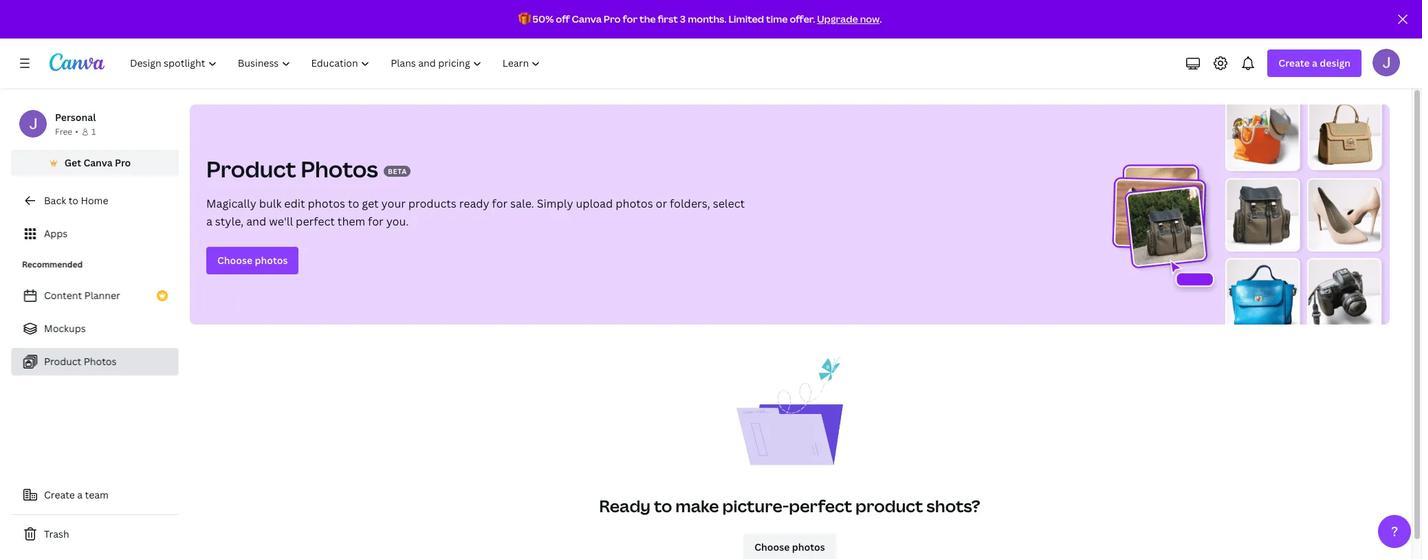 Task type: vqa. For each thing, say whether or not it's contained in the screenshot.
'14,322,244 icons'
no



Task type: locate. For each thing, give the bounding box(es) containing it.
or
[[656, 196, 667, 211]]

1 vertical spatial choose photos
[[755, 541, 825, 554]]

0 horizontal spatial choose
[[217, 254, 253, 267]]

0 horizontal spatial pro
[[115, 156, 131, 169]]

a inside 'create a team' button
[[77, 488, 83, 502]]

photos left or
[[616, 196, 653, 211]]

content planner
[[44, 289, 120, 302]]

get canva pro
[[64, 156, 131, 169]]

recommended
[[22, 259, 83, 270]]

limited
[[729, 12, 765, 25]]

to left "make"
[[654, 495, 672, 517]]

2 horizontal spatial for
[[623, 12, 638, 25]]

2 vertical spatial a
[[77, 488, 83, 502]]

0 horizontal spatial choose photos
[[217, 254, 288, 267]]

bulk
[[259, 196, 282, 211]]

0 horizontal spatial photos
[[84, 355, 117, 368]]

create left team
[[44, 488, 75, 502]]

pro left the
[[604, 12, 621, 25]]

style,
[[215, 214, 244, 229]]

0 horizontal spatial a
[[77, 488, 83, 502]]

photos
[[308, 196, 345, 211], [616, 196, 653, 211], [255, 254, 288, 267], [792, 541, 825, 554]]

0 vertical spatial canva
[[572, 12, 602, 25]]

1 horizontal spatial product
[[206, 154, 296, 184]]

0 horizontal spatial choose photos button
[[206, 247, 299, 275]]

1 horizontal spatial pro
[[604, 12, 621, 25]]

1 vertical spatial a
[[206, 214, 213, 229]]

back
[[44, 194, 66, 207]]

1 vertical spatial for
[[492, 196, 508, 211]]

0 horizontal spatial product photos
[[44, 355, 117, 368]]

we'll
[[269, 214, 293, 229]]

design
[[1320, 56, 1351, 69]]

1
[[91, 126, 96, 138]]

0 horizontal spatial to
[[69, 194, 78, 207]]

2 horizontal spatial to
[[654, 495, 672, 517]]

1 vertical spatial create
[[44, 488, 75, 502]]

for left sale.
[[492, 196, 508, 211]]

1 horizontal spatial choose photos
[[755, 541, 825, 554]]

50%
[[533, 12, 554, 25]]

back to home
[[44, 194, 108, 207]]

1 horizontal spatial choose
[[755, 541, 790, 554]]

pro
[[604, 12, 621, 25], [115, 156, 131, 169]]

create for create a design
[[1279, 56, 1310, 69]]

1 horizontal spatial choose photos button
[[744, 534, 836, 559]]

months.
[[688, 12, 727, 25]]

1 vertical spatial product
[[44, 355, 81, 368]]

canva right off
[[572, 12, 602, 25]]

choose photos down and
[[217, 254, 288, 267]]

1 horizontal spatial to
[[348, 196, 359, 211]]

product photos up the edit
[[206, 154, 378, 184]]

content planner link
[[11, 282, 179, 310]]

photos up the get
[[301, 154, 378, 184]]

for left the
[[623, 12, 638, 25]]

ready
[[459, 196, 490, 211]]

canva
[[572, 12, 602, 25], [84, 156, 113, 169]]

canva right get
[[84, 156, 113, 169]]

content
[[44, 289, 82, 302]]

choose
[[217, 254, 253, 267], [755, 541, 790, 554]]

jacob simon image
[[1373, 49, 1401, 76]]

1 vertical spatial choose
[[755, 541, 790, 554]]

sale.
[[511, 196, 534, 211]]

get
[[64, 156, 81, 169]]

back to home link
[[11, 187, 179, 215]]

create for create a team
[[44, 488, 75, 502]]

1 vertical spatial perfect
[[789, 495, 853, 517]]

0 vertical spatial for
[[623, 12, 638, 25]]

product photos link
[[11, 348, 179, 376]]

choose photos button
[[206, 247, 299, 275], [744, 534, 836, 559]]

a inside magically bulk edit photos to get your products ready for sale. simply upload photos or folders, select a style, and we'll perfect them for you.
[[206, 214, 213, 229]]

a for team
[[77, 488, 83, 502]]

create
[[1279, 56, 1310, 69], [44, 488, 75, 502]]

1 horizontal spatial create
[[1279, 56, 1310, 69]]

create a design button
[[1268, 50, 1362, 77]]

1 vertical spatial product photos
[[44, 355, 117, 368]]

choose photos button down and
[[206, 247, 299, 275]]

to left the get
[[348, 196, 359, 211]]

create left design
[[1279, 56, 1310, 69]]

the
[[640, 12, 656, 25]]

to right back
[[69, 194, 78, 207]]

0 vertical spatial perfect
[[296, 214, 335, 229]]

a left style,
[[206, 214, 213, 229]]

planner
[[84, 289, 120, 302]]

pro up 'back to home' link
[[115, 156, 131, 169]]

2 vertical spatial for
[[368, 214, 384, 229]]

magically
[[206, 196, 256, 211]]

perfect
[[296, 214, 335, 229], [789, 495, 853, 517]]

photos down mockups link
[[84, 355, 117, 368]]

1 horizontal spatial perfect
[[789, 495, 853, 517]]

0 vertical spatial create
[[1279, 56, 1310, 69]]

choose down picture-
[[755, 541, 790, 554]]

ready
[[599, 495, 651, 517]]

1 vertical spatial pro
[[115, 156, 131, 169]]

for down the get
[[368, 214, 384, 229]]

create inside button
[[44, 488, 75, 502]]

choose photos for the top choose photos "button"
[[217, 254, 288, 267]]

to
[[69, 194, 78, 207], [348, 196, 359, 211], [654, 495, 672, 517]]

0 vertical spatial photos
[[301, 154, 378, 184]]

0 vertical spatial product
[[206, 154, 296, 184]]

picture-
[[723, 495, 789, 517]]

1 horizontal spatial for
[[492, 196, 508, 211]]

3
[[680, 12, 686, 25]]

team
[[85, 488, 109, 502]]

a
[[1313, 56, 1318, 69], [206, 214, 213, 229], [77, 488, 83, 502]]

0 vertical spatial a
[[1313, 56, 1318, 69]]

choose photos button down ready to make picture-perfect product shots?
[[744, 534, 836, 559]]

product photos down mockups link
[[44, 355, 117, 368]]

free
[[55, 126, 72, 138]]

create a team
[[44, 488, 109, 502]]

a left team
[[77, 488, 83, 502]]

a left design
[[1313, 56, 1318, 69]]

0 vertical spatial choose photos
[[217, 254, 288, 267]]

0 horizontal spatial canva
[[84, 156, 113, 169]]

photos down we'll
[[255, 254, 288, 267]]

apps
[[44, 227, 68, 240]]

for
[[623, 12, 638, 25], [492, 196, 508, 211], [368, 214, 384, 229]]

pro inside button
[[115, 156, 131, 169]]

apps link
[[11, 220, 179, 248]]

photos
[[301, 154, 378, 184], [84, 355, 117, 368]]

1 vertical spatial photos
[[84, 355, 117, 368]]

ready to make picture-perfect product shots?
[[599, 495, 981, 517]]

choose photos
[[217, 254, 288, 267], [755, 541, 825, 554]]

your
[[382, 196, 406, 211]]

0 horizontal spatial product
[[44, 355, 81, 368]]

.
[[880, 12, 882, 25]]

1 horizontal spatial product photos
[[206, 154, 378, 184]]

a inside create a design dropdown button
[[1313, 56, 1318, 69]]

0 vertical spatial choose
[[217, 254, 253, 267]]

0 horizontal spatial perfect
[[296, 214, 335, 229]]

product down the mockups on the left of page
[[44, 355, 81, 368]]

0 horizontal spatial create
[[44, 488, 75, 502]]

edit
[[284, 196, 305, 211]]

create inside dropdown button
[[1279, 56, 1310, 69]]

product photos
[[206, 154, 378, 184], [44, 355, 117, 368]]

choose photos down ready to make picture-perfect product shots?
[[755, 541, 825, 554]]

1 horizontal spatial a
[[206, 214, 213, 229]]

choose photos for bottom choose photos "button"
[[755, 541, 825, 554]]

first
[[658, 12, 678, 25]]

list
[[11, 282, 179, 376]]

product
[[206, 154, 296, 184], [44, 355, 81, 368]]

photos down ready to make picture-perfect product shots?
[[792, 541, 825, 554]]

choose down style,
[[217, 254, 253, 267]]

1 vertical spatial canva
[[84, 156, 113, 169]]

2 horizontal spatial a
[[1313, 56, 1318, 69]]

product up 'bulk'
[[206, 154, 296, 184]]

beta
[[388, 167, 407, 176]]

mockups
[[44, 322, 86, 335]]



Task type: describe. For each thing, give the bounding box(es) containing it.
1 horizontal spatial photos
[[301, 154, 378, 184]]

🎁
[[518, 12, 531, 25]]

make
[[676, 495, 719, 517]]

1 horizontal spatial canva
[[572, 12, 602, 25]]

trash
[[44, 528, 69, 541]]

a for design
[[1313, 56, 1318, 69]]

to inside magically bulk edit photos to get your products ready for sale. simply upload photos or folders, select a style, and we'll perfect them for you.
[[348, 196, 359, 211]]

0 vertical spatial product photos
[[206, 154, 378, 184]]

them
[[338, 214, 365, 229]]

free •
[[55, 126, 78, 138]]

top level navigation element
[[121, 50, 553, 77]]

product inside product photos link
[[44, 355, 81, 368]]

upgrade
[[817, 12, 858, 25]]

and
[[246, 214, 266, 229]]

photos inside "list"
[[84, 355, 117, 368]]

products
[[408, 196, 457, 211]]

photos up them
[[308, 196, 345, 211]]

create a team button
[[11, 482, 179, 509]]

simply
[[537, 196, 573, 211]]

shots?
[[927, 495, 981, 517]]

🎁 50% off canva pro for the first 3 months. limited time offer. upgrade now .
[[518, 12, 882, 25]]

0 horizontal spatial for
[[368, 214, 384, 229]]

now
[[860, 12, 880, 25]]

create a design
[[1279, 56, 1351, 69]]

•
[[75, 126, 78, 138]]

to for back
[[69, 194, 78, 207]]

list containing content planner
[[11, 282, 179, 376]]

time
[[766, 12, 788, 25]]

trash link
[[11, 521, 179, 548]]

home
[[81, 194, 108, 207]]

folders,
[[670, 196, 711, 211]]

1 vertical spatial choose photos button
[[744, 534, 836, 559]]

upgrade now button
[[817, 12, 880, 25]]

magically bulk edit photos to get your products ready for sale. simply upload photos or folders, select a style, and we'll perfect them for you.
[[206, 196, 745, 229]]

get canva pro button
[[11, 150, 179, 176]]

canva inside button
[[84, 156, 113, 169]]

you.
[[386, 214, 409, 229]]

offer.
[[790, 12, 816, 25]]

mockups link
[[11, 315, 179, 343]]

get
[[362, 196, 379, 211]]

product photos inside "list"
[[44, 355, 117, 368]]

perfect inside magically bulk edit photos to get your products ready for sale. simply upload photos or folders, select a style, and we'll perfect them for you.
[[296, 214, 335, 229]]

product
[[856, 495, 924, 517]]

0 vertical spatial pro
[[604, 12, 621, 25]]

select
[[713, 196, 745, 211]]

personal
[[55, 111, 96, 124]]

product photos" image
[[1097, 105, 1390, 325]]

upload
[[576, 196, 613, 211]]

0 vertical spatial choose photos button
[[206, 247, 299, 275]]

to for ready
[[654, 495, 672, 517]]

off
[[556, 12, 570, 25]]



